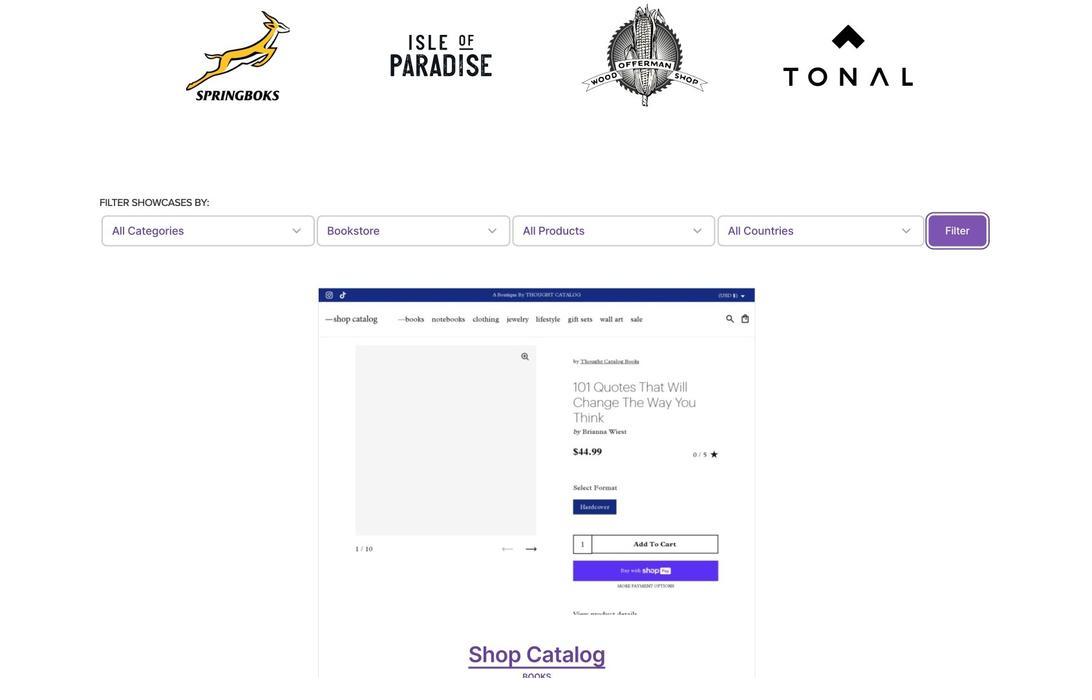 Task type: vqa. For each thing, say whether or not it's contained in the screenshot.
store to the bottom
no



Task type: locate. For each thing, give the bounding box(es) containing it.
2 angle down image from the left
[[690, 223, 705, 239]]

None field
[[102, 216, 315, 247], [317, 216, 511, 247], [513, 216, 716, 247], [718, 216, 925, 247], [317, 216, 511, 247], [513, 216, 716, 247], [718, 216, 925, 247]]

0 horizontal spatial angle down image
[[485, 223, 500, 239]]

1 horizontal spatial angle down image
[[690, 223, 705, 239]]

angle down image
[[485, 223, 500, 239], [690, 223, 705, 239]]

offerman woodshop image
[[580, 2, 710, 109]]

isle of paradise image
[[390, 27, 493, 85]]

angle down image
[[289, 223, 304, 239]]



Task type: describe. For each thing, give the bounding box(es) containing it.
none field angle down
[[102, 216, 315, 247]]

official springboks online store image
[[186, 11, 290, 100]]

tonal image
[[784, 25, 913, 86]]

1 angle down image from the left
[[485, 223, 500, 239]]



